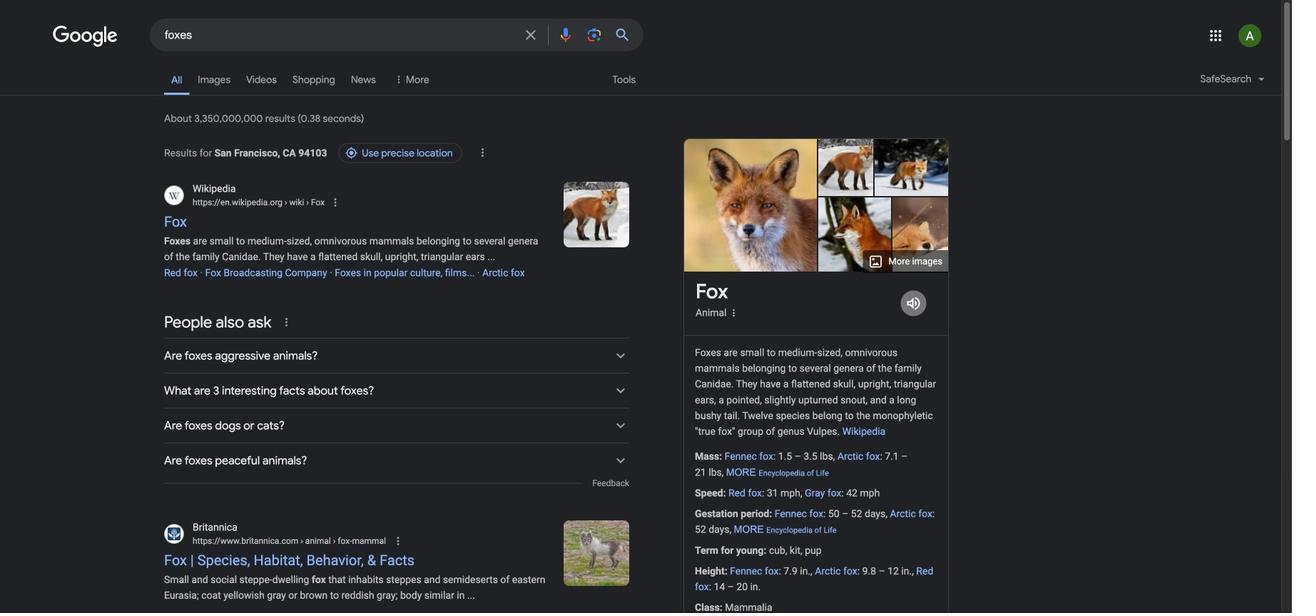 Task type: describe. For each thing, give the bounding box(es) containing it.
search by voice image
[[557, 26, 574, 44]]

red fox | national geographic image
[[892, 198, 948, 281]]

search by image image
[[586, 26, 603, 44]]



Task type: vqa. For each thing, say whether or not it's contained in the screenshot.
the 'Red Fox | National Geographic' image on the top of the page
yes



Task type: locate. For each thing, give the bounding box(es) containing it.
Search text field
[[165, 27, 514, 45]]

heading
[[696, 280, 728, 303]]

foxes from www.britannica.com image
[[564, 521, 629, 586]]

red fox | diet, behavior, & adaptations | britannica image
[[875, 139, 964, 196]]

fox - wikipedia image
[[811, 139, 887, 196]]

None search field
[[0, 18, 644, 51]]

google image
[[53, 26, 118, 47]]

None text field
[[193, 196, 325, 209], [193, 535, 386, 548], [193, 196, 325, 209], [193, 535, 386, 548]]

navigation
[[0, 63, 1281, 103]]

None text field
[[282, 198, 325, 208], [298, 536, 386, 546], [282, 198, 325, 208], [298, 536, 386, 546]]

species spotlight - red fox (u.s. national park service) image
[[818, 198, 891, 273]]

foxes from en.wikipedia.org image
[[564, 182, 629, 248]]

more options image
[[727, 306, 741, 320], [728, 307, 739, 319]]



